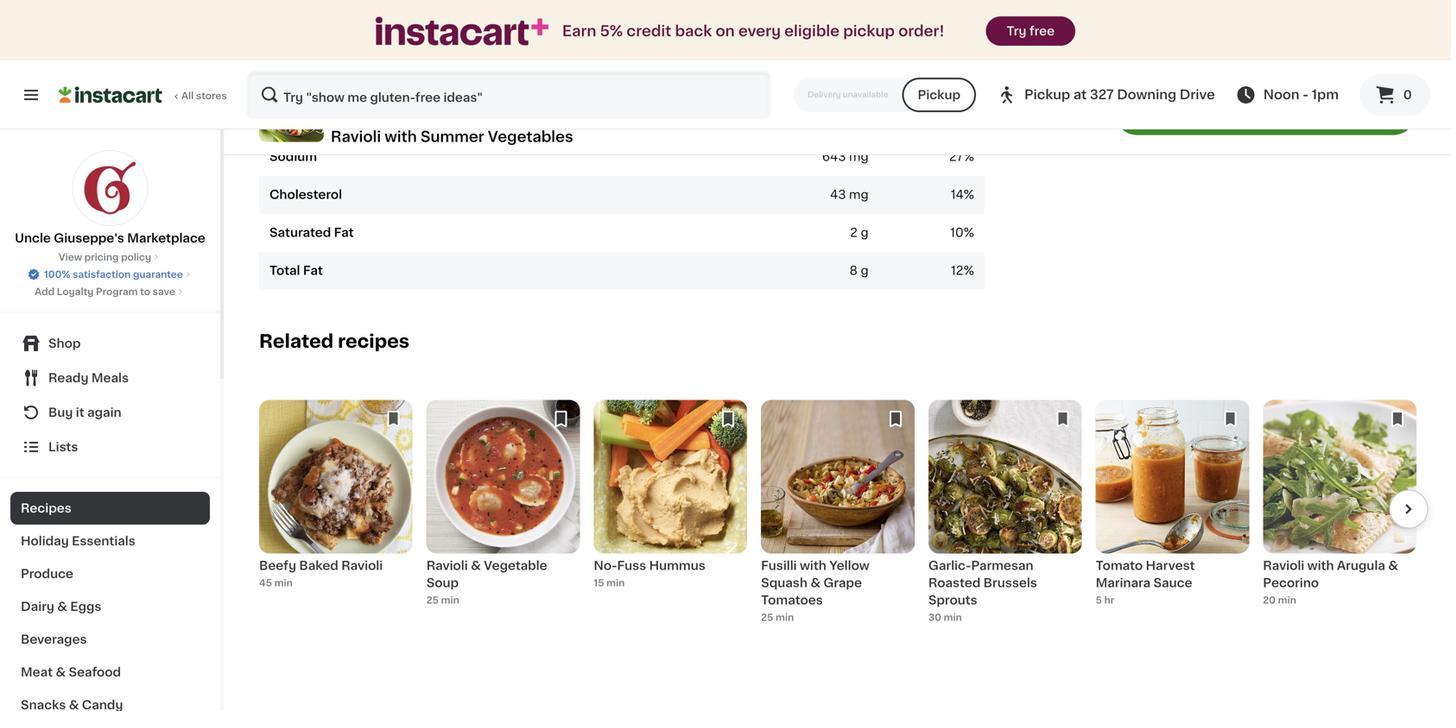 Task type: locate. For each thing, give the bounding box(es) containing it.
14 %
[[951, 189, 974, 201]]

1 vertical spatial fat
[[303, 265, 323, 277]]

uncle
[[15, 232, 51, 244]]

loyalty
[[57, 287, 94, 297]]

on
[[716, 24, 735, 38]]

0 vertical spatial 25
[[426, 596, 439, 605]]

roasted
[[928, 577, 981, 589]]

12 %
[[951, 265, 974, 277]]

34
[[948, 113, 964, 125]]

mg right 43
[[849, 189, 869, 201]]

3 g from the top
[[861, 227, 869, 239]]

0 vertical spatial total
[[360, 37, 390, 49]]

0
[[1403, 89, 1412, 101]]

with for yellow
[[800, 560, 826, 572]]

ravioli inside ravioli & vegetable soup
[[426, 560, 468, 572]]

no-fuss hummus
[[594, 560, 705, 572]]

1 horizontal spatial with
[[800, 560, 826, 572]]

with up squash
[[800, 560, 826, 572]]

beefy baked ravioli
[[259, 560, 383, 572]]

3 % from the top
[[964, 189, 974, 201]]

& inside ravioli with arugula & pecorino
[[1388, 560, 1398, 572]]

cholesterol
[[269, 189, 342, 201]]

min down pecorino
[[1278, 596, 1296, 605]]

mg
[[849, 151, 869, 163], [849, 189, 869, 201]]

ravioli for ravioli & vegetable soup
[[426, 560, 468, 572]]

meat
[[21, 667, 53, 679]]

1 mg from the top
[[849, 151, 869, 163]]

1 horizontal spatial 25
[[761, 613, 773, 623]]

0 horizontal spatial 25 min
[[426, 596, 459, 605]]

25 down soup
[[426, 596, 439, 605]]

1 g from the top
[[861, 37, 869, 49]]

2 mg from the top
[[849, 189, 869, 201]]

g for 8 g
[[861, 265, 869, 277]]

g
[[861, 37, 869, 49], [861, 113, 869, 125], [861, 227, 869, 239], [861, 265, 869, 277]]

recipe card group containing ravioli & vegetable soup
[[426, 401, 580, 613]]

2 g
[[850, 227, 869, 239]]

giuseppe's
[[54, 232, 124, 244]]

25 down tomatoes
[[761, 613, 773, 623]]

% down 10 %
[[964, 265, 974, 277]]

instacart logo image
[[59, 85, 162, 105]]

25 for ravioli & vegetable soup
[[426, 596, 439, 605]]

0 horizontal spatial 25
[[426, 596, 439, 605]]

& inside ravioli & vegetable soup
[[471, 560, 481, 572]]

ravioli inside ravioli with arugula & pecorino
[[1263, 560, 1304, 572]]

service type group
[[794, 78, 976, 112]]

pickup at 327 downing drive button
[[997, 71, 1215, 119]]

min down the sprouts at the bottom
[[944, 613, 962, 623]]

643
[[822, 151, 846, 163]]

ready meals link
[[10, 361, 210, 396]]

fat for total fat
[[303, 265, 323, 277]]

%
[[964, 113, 974, 125], [964, 151, 974, 163], [964, 189, 974, 201], [964, 227, 974, 239], [964, 265, 974, 277]]

garlic-parmesan roasted brussels sprouts
[[928, 560, 1037, 607]]

pecorino
[[1263, 577, 1319, 589]]

mg for 43 mg
[[849, 189, 869, 201]]

with inside ravioli with arugula & pecorino
[[1307, 560, 1334, 572]]

51 g
[[845, 37, 869, 49]]

25 min for ravioli & vegetable soup
[[426, 596, 459, 605]]

recipe card group containing garlic-parmesan roasted brussels sprouts
[[928, 401, 1082, 625]]

None search field
[[247, 71, 771, 119]]

at
[[1073, 89, 1087, 101]]

5 % from the top
[[964, 265, 974, 277]]

& left vegetable
[[471, 560, 481, 572]]

min right 15
[[606, 579, 625, 588]]

1 horizontal spatial pickup
[[1024, 89, 1070, 101]]

total down saturated
[[269, 265, 300, 277]]

0 vertical spatial mg
[[849, 151, 869, 163]]

6 recipe card group from the left
[[1096, 401, 1249, 613]]

25 min down soup
[[426, 596, 459, 605]]

27
[[949, 151, 964, 163]]

every
[[738, 24, 781, 38]]

recipe card group
[[259, 401, 413, 613], [426, 401, 580, 613], [594, 401, 747, 613], [761, 401, 915, 625], [928, 401, 1082, 625], [1096, 401, 1249, 613], [1263, 401, 1417, 613]]

view
[[59, 253, 82, 262]]

ravioli with arugula & pecorino
[[1263, 560, 1398, 589]]

min for fusilli with yellow squash & grape tomatoes
[[776, 613, 794, 623]]

1 recipe card group from the left
[[259, 401, 413, 613]]

grape
[[823, 577, 862, 589]]

25 min down tomatoes
[[761, 613, 794, 623]]

& right meat at bottom
[[56, 667, 66, 679]]

5%
[[600, 24, 623, 38]]

100% satisfaction guarantee button
[[27, 264, 193, 282]]

pickup inside popup button
[[1024, 89, 1070, 101]]

10
[[950, 227, 964, 239]]

7 recipe card group from the left
[[1263, 401, 1417, 613]]

1 horizontal spatial fat
[[334, 227, 354, 239]]

25 min
[[426, 596, 459, 605], [761, 613, 794, 623]]

% down pickup 'button'
[[964, 113, 974, 125]]

g right 51
[[861, 37, 869, 49]]

% up 14 %
[[964, 151, 974, 163]]

& left eggs
[[57, 601, 67, 613]]

3 recipe card group from the left
[[594, 401, 747, 613]]

&
[[471, 560, 481, 572], [1388, 560, 1398, 572], [810, 577, 821, 589], [57, 601, 67, 613], [56, 667, 66, 679]]

pickup down "334"
[[918, 89, 960, 101]]

mg right '643'
[[849, 151, 869, 163]]

ravioli up pecorino
[[1263, 560, 1304, 572]]

17 g
[[846, 113, 869, 125]]

4 recipe card group from the left
[[761, 401, 915, 625]]

ravioli right baked
[[341, 560, 383, 572]]

min
[[274, 579, 293, 588], [606, 579, 625, 588], [441, 596, 459, 605], [1278, 596, 1296, 605], [776, 613, 794, 623], [944, 613, 962, 623]]

related recipes
[[259, 333, 409, 351]]

earn 5% credit back on every eligible pickup order!
[[562, 24, 945, 38]]

with inside "fusilli with yellow squash & grape tomatoes"
[[800, 560, 826, 572]]

1 vertical spatial total
[[269, 265, 300, 277]]

1 vertical spatial 25 min
[[761, 613, 794, 623]]

dairy & eggs link
[[10, 591, 210, 624]]

g for 2 g
[[861, 227, 869, 239]]

order!
[[898, 24, 945, 38]]

g right the 17
[[861, 113, 869, 125]]

45
[[259, 579, 272, 588]]

% up 10 %
[[964, 189, 974, 201]]

shop link
[[10, 326, 210, 361]]

tomato harvest marinara sauce
[[1096, 560, 1195, 589]]

min down soup
[[441, 596, 459, 605]]

beverages link
[[10, 624, 210, 656]]

view pricing policy link
[[59, 250, 162, 264]]

pickup left the 'at'
[[1024, 89, 1070, 101]]

related
[[259, 333, 334, 351]]

try
[[1007, 25, 1027, 37]]

back
[[675, 24, 712, 38]]

pickup inside 'button'
[[918, 89, 960, 101]]

program
[[96, 287, 138, 297]]

vegetable
[[484, 560, 547, 572]]

mg for 643 mg
[[849, 151, 869, 163]]

ravioli up cholesterol
[[331, 130, 381, 144]]

total right carbohydrate
[[360, 37, 390, 49]]

buy
[[48, 407, 73, 419]]

0 horizontal spatial with
[[385, 130, 417, 144]]

ravioli up soup
[[426, 560, 468, 572]]

0 horizontal spatial pickup
[[918, 89, 960, 101]]

g right 8
[[861, 265, 869, 277]]

carbohydrate total
[[269, 37, 390, 49]]

1 vertical spatial mg
[[849, 189, 869, 201]]

noon
[[1263, 89, 1300, 101]]

pickup for pickup at 327 downing drive
[[1024, 89, 1070, 101]]

4 % from the top
[[964, 227, 974, 239]]

with left summer
[[385, 130, 417, 144]]

334
[[923, 75, 947, 87]]

100%
[[44, 270, 70, 279]]

% up '12 %'
[[964, 227, 974, 239]]

1 horizontal spatial total
[[360, 37, 390, 49]]

min down tomatoes
[[776, 613, 794, 623]]

view pricing policy
[[59, 253, 151, 262]]

recipe card group containing ravioli with arugula & pecorino
[[1263, 401, 1417, 613]]

stores
[[196, 91, 227, 101]]

0 vertical spatial fat
[[334, 227, 354, 239]]

with up pecorino
[[1307, 560, 1334, 572]]

% for 14
[[964, 189, 974, 201]]

1 % from the top
[[964, 113, 974, 125]]

& inside meat & seafood link
[[56, 667, 66, 679]]

1 horizontal spatial 25 min
[[761, 613, 794, 623]]

free
[[1029, 25, 1055, 37]]

2 % from the top
[[964, 151, 974, 163]]

4 g from the top
[[861, 265, 869, 277]]

34 %
[[948, 113, 974, 125]]

5 hr
[[1096, 596, 1114, 605]]

% for 27
[[964, 151, 974, 163]]

0 horizontal spatial fat
[[303, 265, 323, 277]]

1 vertical spatial 25
[[761, 613, 773, 623]]

fat down saturated fat
[[303, 265, 323, 277]]

& right the arugula
[[1388, 560, 1398, 572]]

ravioli with summer vegetables
[[331, 130, 573, 144]]

dairy & eggs
[[21, 601, 101, 613]]

& inside the dairy & eggs "link"
[[57, 601, 67, 613]]

0 button
[[1360, 74, 1430, 116]]

total
[[360, 37, 390, 49], [269, 265, 300, 277]]

buy it again link
[[10, 396, 210, 430]]

2 horizontal spatial with
[[1307, 560, 1334, 572]]

2 g from the top
[[861, 113, 869, 125]]

dairy
[[21, 601, 54, 613]]

12
[[951, 265, 964, 277]]

2 recipe card group from the left
[[426, 401, 580, 613]]

min right 45
[[274, 579, 293, 588]]

all
[[181, 91, 194, 101]]

100% satisfaction guarantee
[[44, 270, 183, 279]]

5 recipe card group from the left
[[928, 401, 1082, 625]]

30
[[928, 613, 941, 623]]

& left grape
[[810, 577, 821, 589]]

0 vertical spatial 25 min
[[426, 596, 459, 605]]

g right the 2
[[861, 227, 869, 239]]

& inside "fusilli with yellow squash & grape tomatoes"
[[810, 577, 821, 589]]

satisfaction
[[73, 270, 131, 279]]

noon - 1pm
[[1263, 89, 1339, 101]]

fat right saturated
[[334, 227, 354, 239]]

25
[[426, 596, 439, 605], [761, 613, 773, 623]]



Task type: vqa. For each thing, say whether or not it's contained in the screenshot.


Task type: describe. For each thing, give the bounding box(es) containing it.
marinara
[[1096, 577, 1151, 589]]

policy
[[121, 253, 151, 262]]

add
[[35, 287, 54, 297]]

credit
[[627, 24, 671, 38]]

shop
[[48, 338, 81, 350]]

Search field
[[249, 73, 770, 117]]

parmesan
[[971, 560, 1033, 572]]

17
[[846, 113, 858, 125]]

with for summer
[[385, 130, 417, 144]]

ravioli for ravioli with arugula & pecorino
[[1263, 560, 1304, 572]]

add loyalty program to save
[[35, 287, 175, 297]]

uncle giuseppe's marketplace link
[[15, 150, 205, 247]]

45 min
[[259, 579, 293, 588]]

27 %
[[949, 151, 974, 163]]

eligible
[[784, 24, 840, 38]]

0 horizontal spatial total
[[269, 265, 300, 277]]

eggs
[[70, 601, 101, 613]]

ravioli for ravioli with summer vegetables
[[331, 130, 381, 144]]

min for beefy baked ravioli
[[274, 579, 293, 588]]

uncle giuseppe's marketplace
[[15, 232, 205, 244]]

min for no-fuss hummus
[[606, 579, 625, 588]]

all stores link
[[59, 71, 228, 119]]

ready
[[48, 372, 89, 384]]

43
[[830, 189, 846, 201]]

fusilli
[[761, 560, 797, 572]]

to
[[140, 287, 150, 297]]

brussels
[[984, 577, 1037, 589]]

recipe card group containing fusilli with yellow squash & grape tomatoes
[[761, 401, 915, 625]]

earn
[[562, 24, 596, 38]]

instacart plus icon image
[[376, 17, 548, 45]]

squash
[[761, 577, 808, 589]]

beefy
[[259, 560, 296, 572]]

g for 17 g
[[861, 113, 869, 125]]

43 mg
[[830, 189, 869, 201]]

item carousel region
[[245, 394, 1430, 632]]

25 min for fusilli with yellow squash & grape tomatoes
[[761, 613, 794, 623]]

marketplace
[[127, 232, 205, 244]]

334 kcal
[[923, 75, 974, 87]]

min for ravioli & vegetable soup
[[441, 596, 459, 605]]

25 for fusilli with yellow squash & grape tomatoes
[[761, 613, 773, 623]]

with for arugula
[[1307, 560, 1334, 572]]

51
[[845, 37, 858, 49]]

drive
[[1180, 89, 1215, 101]]

sodium
[[269, 151, 317, 163]]

meat & seafood link
[[10, 656, 210, 689]]

noon - 1pm link
[[1236, 85, 1339, 105]]

min for ravioli with arugula & pecorino
[[1278, 596, 1296, 605]]

downing
[[1117, 89, 1177, 101]]

& for seafood
[[56, 667, 66, 679]]

save
[[153, 287, 175, 297]]

pricing
[[84, 253, 119, 262]]

% for 34
[[964, 113, 974, 125]]

total fat
[[269, 265, 323, 277]]

& for eggs
[[57, 601, 67, 613]]

10 %
[[950, 227, 974, 239]]

soup
[[426, 577, 459, 589]]

baked
[[299, 560, 338, 572]]

15
[[594, 579, 604, 588]]

15 min
[[594, 579, 625, 588]]

vegetables
[[488, 130, 573, 144]]

recipe card group containing beefy baked ravioli
[[259, 401, 413, 613]]

meat & seafood
[[21, 667, 121, 679]]

lists link
[[10, 430, 210, 465]]

8
[[849, 265, 858, 277]]

fusilli with yellow squash & grape tomatoes
[[761, 560, 869, 607]]

min for garlic-parmesan roasted brussels sprouts
[[944, 613, 962, 623]]

harvest
[[1146, 560, 1195, 572]]

ready meals
[[48, 372, 129, 384]]

no-
[[594, 560, 617, 572]]

recipes
[[338, 333, 409, 351]]

% for 10
[[964, 227, 974, 239]]

30 min
[[928, 613, 962, 623]]

hummus
[[649, 560, 705, 572]]

ravioli & vegetable soup
[[426, 560, 547, 589]]

holiday essentials
[[21, 536, 135, 548]]

saturated fat
[[269, 227, 354, 239]]

uncle giuseppe's marketplace logo image
[[72, 150, 148, 226]]

sauce
[[1154, 577, 1192, 589]]

& for vegetable
[[471, 560, 481, 572]]

20
[[1263, 596, 1276, 605]]

it
[[76, 407, 84, 419]]

pickup for pickup
[[918, 89, 960, 101]]

327
[[1090, 89, 1114, 101]]

5
[[1096, 596, 1102, 605]]

tomato
[[1096, 560, 1143, 572]]

garlic-
[[928, 560, 971, 572]]

fat for saturated fat
[[334, 227, 354, 239]]

sprouts
[[928, 595, 977, 607]]

recipe card group containing no-fuss hummus
[[594, 401, 747, 613]]

yellow
[[829, 560, 869, 572]]

% for 12
[[964, 265, 974, 277]]

seafood
[[69, 667, 121, 679]]

recipe card group containing tomato harvest marinara sauce
[[1096, 401, 1249, 613]]

g for 51 g
[[861, 37, 869, 49]]

essentials
[[72, 536, 135, 548]]

-
[[1303, 89, 1309, 101]]

produce
[[21, 568, 73, 580]]

pickup
[[843, 24, 895, 38]]



